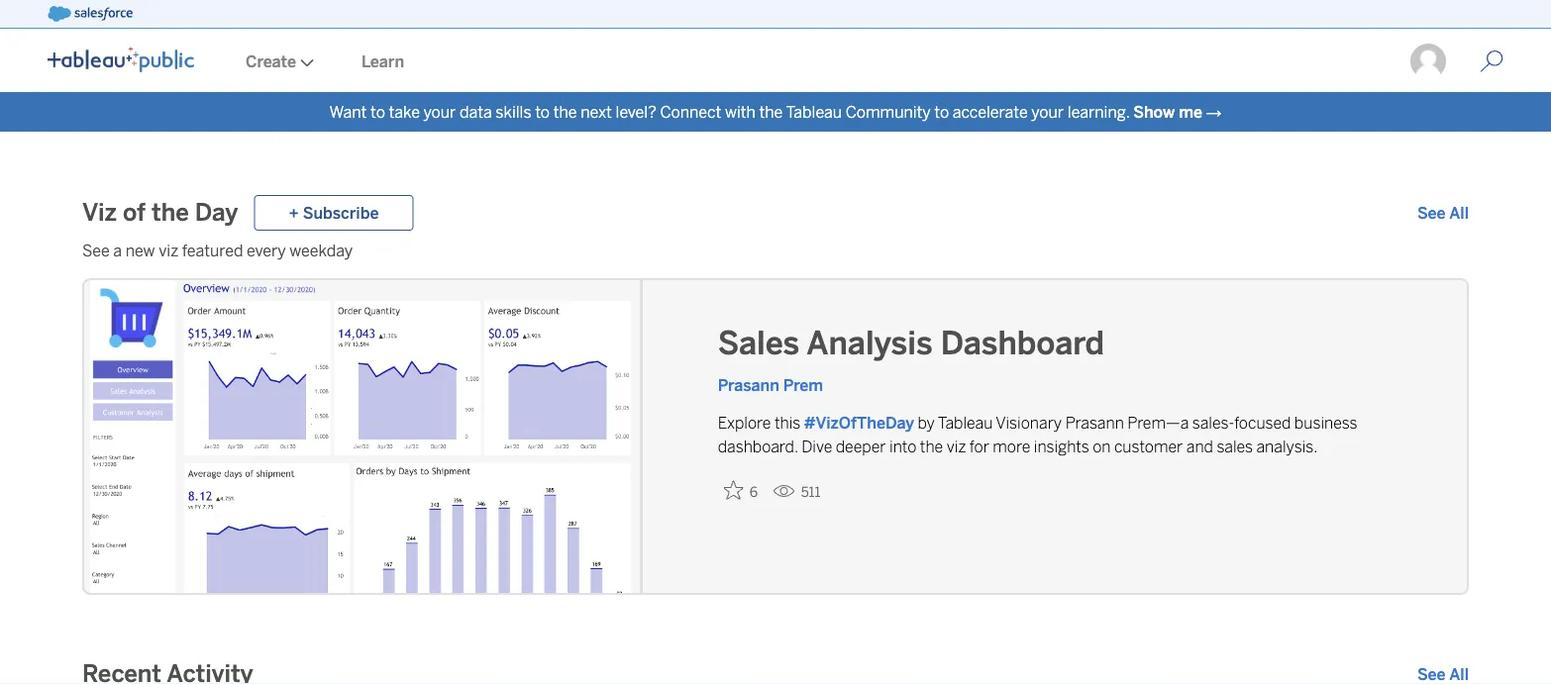 Task type: describe. For each thing, give the bounding box(es) containing it.
and
[[1187, 437, 1214, 456]]

tara.schultz image
[[1409, 42, 1449, 81]]

community
[[846, 103, 931, 121]]

the inside heading
[[152, 199, 189, 227]]

all for see all viz of the day element
[[1450, 204, 1470, 222]]

me
[[1179, 103, 1203, 121]]

analysis
[[807, 325, 933, 363]]

customer
[[1115, 437, 1183, 456]]

create button
[[222, 31, 338, 92]]

see a new viz featured every weekday
[[82, 241, 353, 260]]

prem—a
[[1128, 414, 1189, 433]]

all for see all recent activity element on the bottom right of page
[[1450, 665, 1470, 684]]

sales analysis dashboard
[[718, 325, 1105, 363]]

see all for see all 'link' associated with recent activity heading
[[1418, 665, 1470, 684]]

level?
[[616, 103, 657, 121]]

511
[[801, 485, 821, 501]]

sales analysis dashboard link
[[718, 322, 1412, 366]]

day
[[195, 199, 238, 227]]

viz of the day heading
[[82, 197, 238, 229]]

analysis.
[[1257, 437, 1318, 456]]

more
[[993, 437, 1031, 456]]

tableau inside explore this #vizoftheday by tableau visionary prasann prem—a sales-focused business dashboard. dive deeper into the viz for more insights on customer and sales analysis.
[[938, 414, 993, 433]]

Add Favorite button
[[718, 475, 766, 507]]

see all recent activity element
[[1418, 663, 1470, 685]]

want to take your data skills to the next level? connect with the tableau community to accelerate your learning. show me →
[[329, 103, 1222, 121]]

salesforce logo image
[[48, 6, 133, 22]]

prem
[[784, 376, 824, 395]]

viz
[[82, 199, 117, 227]]

→
[[1207, 103, 1222, 121]]

show
[[1134, 103, 1175, 121]]

1 to from the left
[[371, 103, 385, 121]]

focused
[[1235, 414, 1292, 433]]

connect
[[660, 103, 722, 121]]

next
[[581, 103, 612, 121]]

see for see all recent activity element on the bottom right of page
[[1418, 665, 1446, 684]]

0 horizontal spatial tableau
[[786, 103, 842, 121]]

recent activity heading
[[82, 659, 253, 685]]

learn link
[[338, 31, 428, 92]]

go to search image
[[1457, 50, 1528, 73]]

prasann prem
[[718, 376, 824, 395]]

sales-
[[1193, 414, 1235, 433]]

see all link for viz of the day heading
[[1418, 201, 1470, 225]]

by
[[918, 414, 935, 433]]

the right with
[[760, 103, 783, 121]]

learning.
[[1068, 103, 1130, 121]]

show me link
[[1134, 103, 1203, 121]]

weekday
[[290, 241, 353, 260]]

data
[[460, 103, 492, 121]]

logo image
[[48, 47, 194, 72]]

prasann prem link
[[718, 376, 824, 395]]

take
[[389, 103, 420, 121]]

dive
[[802, 437, 833, 456]]

with
[[725, 103, 756, 121]]

see all viz of the day element
[[1418, 201, 1470, 225]]

sales
[[718, 325, 800, 363]]

deeper
[[836, 437, 886, 456]]



Task type: vqa. For each thing, say whether or not it's contained in the screenshot.
che at the left top of the page
no



Task type: locate. For each thing, give the bounding box(es) containing it.
the right of
[[152, 199, 189, 227]]

visionary
[[996, 414, 1062, 433]]

to
[[371, 103, 385, 121], [535, 103, 550, 121], [935, 103, 949, 121]]

featured
[[182, 241, 243, 260]]

1 vertical spatial see
[[82, 241, 110, 260]]

see inside see a new viz featured every weekday element
[[82, 241, 110, 260]]

0 vertical spatial see
[[1418, 204, 1446, 222]]

want
[[329, 103, 367, 121]]

1 vertical spatial viz
[[947, 437, 967, 456]]

+ subscribe button
[[254, 195, 414, 231]]

1 horizontal spatial to
[[535, 103, 550, 121]]

1 see all from the top
[[1418, 204, 1470, 222]]

learn
[[362, 52, 404, 71]]

see for see a new viz featured every weekday element
[[82, 241, 110, 260]]

2 see all link from the top
[[1418, 663, 1470, 685]]

dashboard
[[941, 325, 1105, 363]]

1 vertical spatial prasann
[[1066, 414, 1125, 433]]

1 vertical spatial see all link
[[1418, 663, 1470, 685]]

sales
[[1217, 437, 1254, 456]]

prasann up on
[[1066, 414, 1125, 433]]

+
[[289, 204, 299, 222]]

the left next
[[554, 103, 577, 121]]

tableau up for
[[938, 414, 993, 433]]

tableau right with
[[786, 103, 842, 121]]

2 to from the left
[[535, 103, 550, 121]]

into
[[890, 437, 917, 456]]

see all link for recent activity heading
[[1418, 663, 1470, 685]]

viz right new
[[159, 241, 179, 260]]

accelerate
[[953, 103, 1028, 121]]

see
[[1418, 204, 1446, 222], [82, 241, 110, 260], [1418, 665, 1446, 684]]

skills
[[496, 103, 532, 121]]

see for see all viz of the day element
[[1418, 204, 1446, 222]]

1 horizontal spatial your
[[1032, 103, 1064, 121]]

0 vertical spatial see all
[[1418, 204, 1470, 222]]

of
[[123, 199, 146, 227]]

prasann
[[718, 376, 780, 395], [1066, 414, 1125, 433]]

to right the skills
[[535, 103, 550, 121]]

see all
[[1418, 204, 1470, 222], [1418, 665, 1470, 684]]

0 vertical spatial prasann
[[718, 376, 780, 395]]

insights
[[1034, 437, 1090, 456]]

all
[[1450, 204, 1470, 222], [1450, 665, 1470, 684]]

1 horizontal spatial prasann
[[1066, 414, 1125, 433]]

0 horizontal spatial viz
[[159, 241, 179, 260]]

your left learning.
[[1032, 103, 1064, 121]]

0 vertical spatial viz
[[159, 241, 179, 260]]

see all link
[[1418, 201, 1470, 225], [1418, 663, 1470, 685]]

1 vertical spatial tableau
[[938, 414, 993, 433]]

the
[[554, 103, 577, 121], [760, 103, 783, 121], [152, 199, 189, 227], [920, 437, 944, 456]]

see a new viz featured every weekday element
[[82, 239, 1470, 263]]

3 to from the left
[[935, 103, 949, 121]]

6
[[750, 485, 758, 501]]

511 views element
[[766, 477, 829, 509]]

#vizoftheday link
[[804, 414, 915, 433]]

0 vertical spatial tableau
[[786, 103, 842, 121]]

the inside explore this #vizoftheday by tableau visionary prasann prem—a sales-focused business dashboard. dive deeper into the viz for more insights on customer and sales analysis.
[[920, 437, 944, 456]]

see all for see all 'link' associated with viz of the day heading
[[1418, 204, 1470, 222]]

2 see all from the top
[[1418, 665, 1470, 684]]

#vizoftheday
[[804, 414, 915, 433]]

explore this #vizoftheday by tableau visionary prasann prem—a sales-focused business dashboard. dive deeper into the viz for more insights on customer and sales analysis.
[[718, 414, 1358, 456]]

business
[[1295, 414, 1358, 433]]

subscribe
[[303, 204, 379, 222]]

2 your from the left
[[1032, 103, 1064, 121]]

0 horizontal spatial prasann
[[718, 376, 780, 395]]

1 horizontal spatial viz
[[947, 437, 967, 456]]

0 vertical spatial see all link
[[1418, 201, 1470, 225]]

0 horizontal spatial to
[[371, 103, 385, 121]]

prasann inside explore this #vizoftheday by tableau visionary prasann prem—a sales-focused business dashboard. dive deeper into the viz for more insights on customer and sales analysis.
[[1066, 414, 1125, 433]]

2 vertical spatial see
[[1418, 665, 1446, 684]]

2 all from the top
[[1450, 665, 1470, 684]]

viz left for
[[947, 437, 967, 456]]

to left accelerate
[[935, 103, 949, 121]]

see inside see all recent activity element
[[1418, 665, 1446, 684]]

the down by
[[920, 437, 944, 456]]

create
[[246, 52, 296, 71]]

new
[[126, 241, 155, 260]]

1 vertical spatial see all
[[1418, 665, 1470, 684]]

1 all from the top
[[1450, 204, 1470, 222]]

viz of the day
[[82, 199, 238, 227]]

your
[[424, 103, 456, 121], [1032, 103, 1064, 121]]

explore
[[718, 414, 771, 433]]

to left take
[[371, 103, 385, 121]]

1 your from the left
[[424, 103, 456, 121]]

+ subscribe
[[289, 204, 379, 222]]

dashboard.
[[718, 437, 798, 456]]

tableau
[[786, 103, 842, 121], [938, 414, 993, 433]]

1 see all link from the top
[[1418, 201, 1470, 225]]

prasann up explore on the bottom
[[718, 376, 780, 395]]

0 horizontal spatial your
[[424, 103, 456, 121]]

this
[[775, 414, 801, 433]]

0 vertical spatial all
[[1450, 204, 1470, 222]]

1 vertical spatial all
[[1450, 665, 1470, 684]]

every
[[247, 241, 286, 260]]

1 horizontal spatial tableau
[[938, 414, 993, 433]]

your right take
[[424, 103, 456, 121]]

see inside see all viz of the day element
[[1418, 204, 1446, 222]]

for
[[970, 437, 990, 456]]

a
[[113, 241, 122, 260]]

on
[[1093, 437, 1111, 456]]

viz
[[159, 241, 179, 260], [947, 437, 967, 456]]

viz inside explore this #vizoftheday by tableau visionary prasann prem—a sales-focused business dashboard. dive deeper into the viz for more insights on customer and sales analysis.
[[947, 437, 967, 456]]

2 horizontal spatial to
[[935, 103, 949, 121]]



